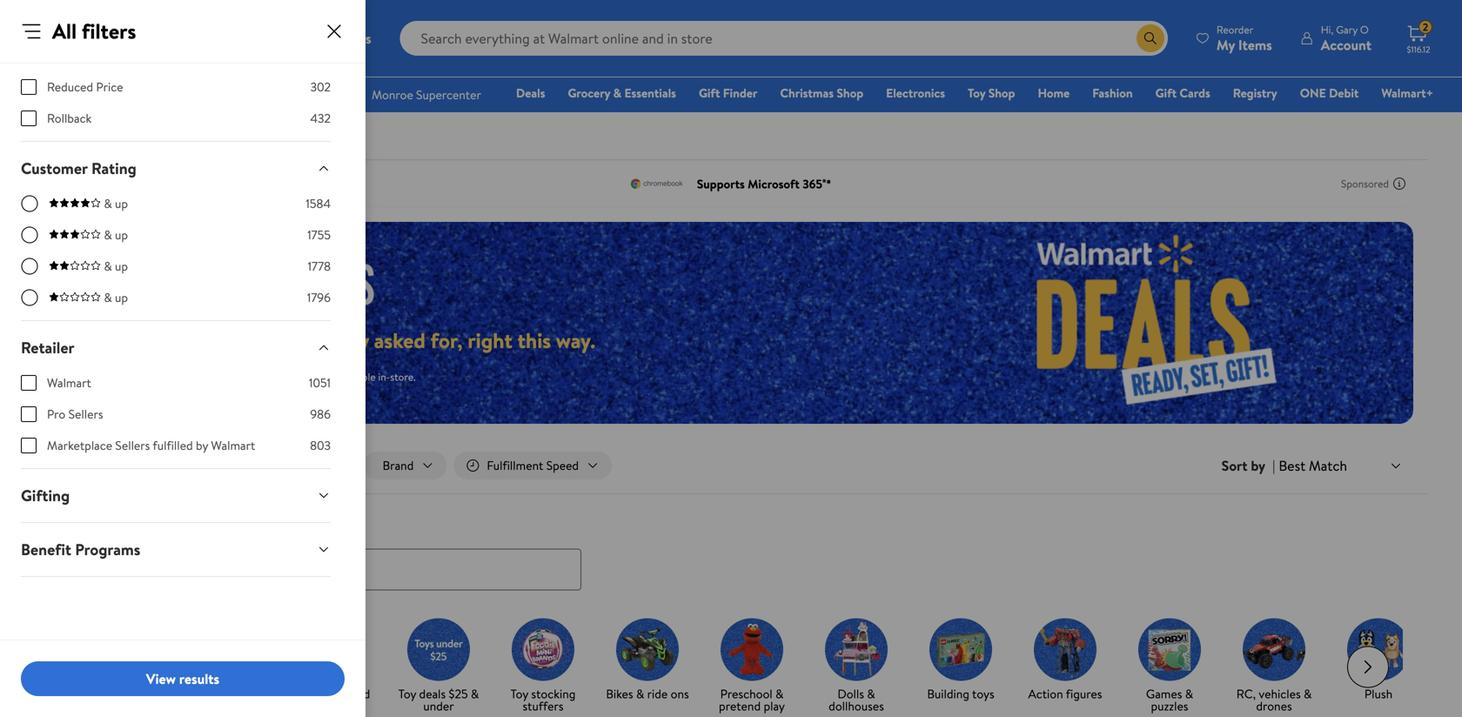 Task type: describe. For each thing, give the bounding box(es) containing it.
grocery
[[568, 84, 610, 101]]

items
[[258, 369, 282, 384]]

plush link
[[1334, 619, 1424, 704]]

1584
[[306, 195, 331, 212]]

all inside button
[[89, 457, 103, 474]]

sort and filter section element
[[35, 438, 1428, 494]]

drones
[[1257, 698, 1293, 715]]

sellers for pro
[[68, 406, 103, 423]]

sort by |
[[1222, 456, 1276, 475]]

action
[[1029, 686, 1064, 703]]

age
[[243, 686, 262, 703]]

& up for 1584
[[104, 195, 128, 212]]

figures
[[1066, 686, 1103, 703]]

building toys image
[[930, 619, 992, 681]]

2 out of 5 stars and up, 1778 items radio
[[21, 258, 38, 275]]

under
[[423, 698, 454, 715]]

savings
[[127, 326, 193, 355]]

rc,
[[1237, 686, 1256, 703]]

all
[[119, 686, 131, 703]]

ride-on toys image
[[616, 619, 679, 681]]

up for 1584
[[115, 195, 128, 212]]

top
[[298, 686, 317, 703]]

price
[[96, 78, 123, 95]]

electronics link
[[879, 84, 953, 102]]

298
[[311, 47, 331, 64]]

close panel image
[[324, 21, 345, 42]]

all filters button
[[56, 452, 156, 480]]

customer rating
[[21, 158, 137, 179]]

major
[[70, 326, 122, 355]]

filters inside the 'all filters' dialog
[[82, 17, 136, 46]]

toy deals $25 & under link
[[394, 619, 484, 716]]

in-store
[[196, 457, 237, 474]]

christmas shop
[[780, 84, 864, 101]]

shop all deals image
[[94, 619, 157, 681]]

marketplace
[[47, 437, 112, 454]]

no
[[156, 369, 170, 384]]

radio-controlled, vehicles and drones image
[[1243, 619, 1306, 681]]

everything
[[226, 326, 324, 355]]

bikes
[[606, 686, 633, 703]]

Walmart Site-Wide search field
[[400, 21, 1168, 56]]

be
[[324, 369, 335, 384]]

& up for 1796
[[104, 289, 128, 306]]

marketplace sellers fulfilled by walmart
[[47, 437, 255, 454]]

0 vertical spatial walmart
[[47, 374, 91, 391]]

by for shop by age
[[227, 686, 240, 703]]

top toy brand deals
[[298, 686, 370, 715]]

986
[[310, 406, 331, 423]]

building toys
[[927, 686, 995, 703]]

Search search field
[[400, 21, 1168, 56]]

toy shop link
[[960, 84, 1023, 102]]

view
[[146, 669, 176, 688]]

they
[[329, 326, 369, 355]]

preschool & pretend play
[[719, 686, 785, 715]]

one
[[1300, 84, 1327, 101]]

& up for 1755
[[104, 226, 128, 243]]

rollback
[[47, 110, 92, 127]]

home
[[1038, 84, 1070, 101]]

sellers for marketplace
[[115, 437, 150, 454]]

games & puzzles
[[1146, 686, 1194, 715]]

cards
[[1180, 84, 1211, 101]]

store
[[210, 457, 237, 474]]

grocery & essentials link
[[560, 84, 684, 102]]

stuffers
[[523, 698, 564, 715]]

top toy brand deals link
[[289, 619, 380, 716]]

brand
[[340, 686, 370, 703]]

preschool toys image
[[721, 619, 784, 681]]

gift cards link
[[1148, 84, 1219, 102]]

gift for gift finder
[[699, 84, 720, 101]]

special offers group
[[21, 47, 331, 141]]

shop all deals
[[90, 686, 161, 703]]

in-
[[196, 457, 210, 474]]

results
[[179, 669, 219, 688]]

1 vertical spatial walmart
[[211, 437, 255, 454]]

top toy brand deals image
[[303, 619, 366, 681]]

way.
[[556, 326, 596, 355]]

302
[[311, 78, 331, 95]]

retailer button
[[7, 321, 345, 374]]

gift cards
[[1156, 84, 1211, 101]]

home link
[[1030, 84, 1078, 102]]

walmart+
[[1382, 84, 1434, 101]]

last.
[[136, 369, 153, 384]]

preschool & pretend play link
[[707, 619, 797, 716]]

deals
[[516, 84, 545, 101]]

search image
[[70, 563, 84, 577]]

1796
[[307, 289, 331, 306]]

games
[[1146, 686, 1183, 703]]

toys
[[56, 128, 79, 145]]

programs
[[75, 539, 140, 561]]

toy for toy shop
[[968, 84, 986, 101]]

up for 1796
[[115, 289, 128, 306]]

4 out of 5 stars and up, 1584 items radio
[[21, 195, 38, 212]]

reduced
[[47, 78, 93, 95]]

gift for gift cards
[[1156, 84, 1177, 101]]

shop by age image
[[198, 619, 261, 681]]

store.
[[390, 369, 416, 384]]

toy stocking stuffers link
[[498, 619, 589, 716]]

asked
[[374, 326, 426, 355]]

& up for 1778
[[104, 258, 128, 275]]

& inside dolls & dollhouses
[[867, 686, 875, 703]]

dolls and dollhouses image
[[825, 619, 888, 681]]

fashion link
[[1085, 84, 1141, 102]]



Task type: locate. For each thing, give the bounding box(es) containing it.
deals link
[[508, 84, 553, 102]]

play
[[764, 698, 785, 715]]

in-
[[378, 369, 390, 384]]

sort
[[1222, 456, 1248, 475]]

0 horizontal spatial sellers
[[68, 406, 103, 423]]

while
[[70, 369, 95, 384]]

supplies
[[97, 369, 133, 384]]

stocking
[[531, 686, 576, 703]]

0 vertical spatial filters
[[82, 17, 136, 46]]

1 horizontal spatial by
[[227, 686, 240, 703]]

shop by age
[[198, 686, 262, 703]]

deals inside toy deals $25 & under
[[419, 686, 446, 703]]

2 gift from the left
[[1156, 84, 1177, 101]]

shop
[[837, 84, 864, 101], [989, 84, 1016, 101], [90, 686, 117, 703], [198, 686, 225, 703]]

0 horizontal spatial walmart
[[47, 374, 91, 391]]

all filters inside button
[[89, 457, 136, 474]]

1 vertical spatial all
[[89, 457, 103, 474]]

benefit programs
[[21, 539, 140, 561]]

None checkbox
[[21, 111, 37, 126], [21, 438, 37, 454], [21, 111, 37, 126], [21, 438, 37, 454]]

all filters dialog
[[0, 0, 366, 717]]

may
[[285, 369, 303, 384]]

christmas shop link
[[772, 84, 872, 102]]

toy inside toy stocking stuffers
[[511, 686, 528, 703]]

by up in-
[[196, 437, 208, 454]]

fashion
[[1093, 84, 1133, 101]]

$116.12
[[1407, 44, 1431, 55]]

clearance
[[47, 47, 100, 64]]

all down marketplace
[[89, 457, 103, 474]]

walmart black friday deals for days image
[[917, 222, 1414, 424], [70, 261, 390, 305]]

retailer group
[[21, 374, 331, 468]]

1 vertical spatial all filters
[[89, 457, 136, 474]]

0 horizontal spatial by
[[196, 437, 208, 454]]

one debit
[[1300, 84, 1359, 101]]

preschool
[[721, 686, 773, 703]]

by inside the sort and filter section element
[[1251, 456, 1266, 475]]

bikes & ride ons
[[606, 686, 689, 703]]

benefit programs button
[[7, 523, 345, 576]]

fulfilled
[[153, 437, 193, 454]]

customer rating option group
[[21, 195, 331, 320]]

3 out of 5 stars and up, 1755 items radio
[[21, 226, 38, 244]]

ride
[[647, 686, 668, 703]]

toy stocking stuffers
[[511, 686, 576, 715]]

deals up programs
[[82, 514, 117, 536]]

grocery & essentials
[[568, 84, 676, 101]]

retailer
[[21, 337, 74, 359]]

4 up from the top
[[115, 289, 128, 306]]

& inside games & puzzles
[[1186, 686, 1194, 703]]

up for 1755
[[115, 226, 128, 243]]

deals left $25
[[419, 686, 446, 703]]

dolls & dollhouses
[[829, 686, 884, 715]]

all up clearance
[[52, 17, 77, 46]]

dolls
[[838, 686, 864, 703]]

toy stocking stuffers image
[[512, 619, 575, 681]]

essentials
[[625, 84, 676, 101]]

by left "age"
[[227, 686, 240, 703]]

toy inside toy deals search box
[[56, 514, 78, 536]]

deals inside toy deals search box
[[82, 514, 117, 536]]

& inside toy deals $25 & under
[[471, 686, 479, 703]]

customer
[[21, 158, 88, 179]]

toy deals
[[56, 514, 117, 536]]

1 horizontal spatial walmart black friday deals for days image
[[917, 222, 1414, 424]]

toy shop
[[968, 84, 1016, 101]]

next slide for chipmodulewithimages list image
[[1348, 646, 1389, 688]]

0 horizontal spatial walmart black friday deals for days image
[[70, 261, 390, 305]]

walmart up pro sellers
[[47, 374, 91, 391]]

1 vertical spatial sellers
[[115, 437, 150, 454]]

1778
[[308, 258, 331, 275]]

checks.
[[192, 369, 224, 384]]

all filters inside dialog
[[52, 17, 136, 46]]

toy left stocking
[[511, 686, 528, 703]]

toy inside toy deals $25 & under
[[398, 686, 416, 703]]

right
[[468, 326, 513, 355]]

toy deals $25 & under
[[398, 686, 479, 715]]

1051
[[309, 374, 331, 391]]

rc, vehicles & drones
[[1237, 686, 1312, 715]]

0 vertical spatial sellers
[[68, 406, 103, 423]]

1 out of 5 stars and up, 1796 items radio
[[21, 289, 38, 306]]

games & puzzles link
[[1125, 619, 1215, 716]]

view results button
[[21, 662, 345, 696]]

803
[[310, 437, 331, 454]]

1 gift from the left
[[699, 84, 720, 101]]

pretend
[[719, 698, 761, 715]]

on
[[198, 326, 221, 355]]

sponsored
[[1342, 176, 1389, 191]]

0 horizontal spatial gift
[[699, 84, 720, 101]]

up for 1778
[[115, 258, 128, 275]]

1 horizontal spatial all
[[89, 457, 103, 474]]

gift
[[699, 84, 720, 101], [1156, 84, 1177, 101]]

0 horizontal spatial all
[[52, 17, 77, 46]]

toy inside "toy shop" link
[[968, 84, 986, 101]]

Toy deals search field
[[35, 514, 1428, 591]]

toy up benefit programs
[[56, 514, 78, 536]]

up
[[115, 195, 128, 212], [115, 226, 128, 243], [115, 258, 128, 275], [115, 289, 128, 306]]

rating
[[91, 158, 137, 179]]

None checkbox
[[21, 79, 37, 95], [21, 375, 37, 391], [21, 407, 37, 422], [21, 79, 37, 95], [21, 375, 37, 391], [21, 407, 37, 422]]

puzzles
[[1151, 698, 1189, 715]]

benefit
[[21, 539, 71, 561]]

walmart up store
[[211, 437, 255, 454]]

all filters down marketplace
[[89, 457, 136, 474]]

$25
[[449, 686, 468, 703]]

toys
[[972, 686, 995, 703]]

ons
[[671, 686, 689, 703]]

debit
[[1329, 84, 1359, 101]]

all
[[52, 17, 77, 46], [89, 457, 103, 474]]

& inside "rc, vehicles & drones"
[[1304, 686, 1312, 703]]

1 vertical spatial filters
[[105, 457, 136, 474]]

plush toys image
[[1348, 619, 1410, 681]]

games and puzzles image
[[1139, 619, 1201, 681]]

walmart+ link
[[1374, 84, 1442, 102]]

toy for toy stocking stuffers
[[511, 686, 528, 703]]

action figures image
[[1034, 619, 1097, 681]]

electronics
[[886, 84, 945, 101]]

0 vertical spatial all
[[52, 17, 77, 46]]

in-store button
[[163, 452, 256, 480]]

view results
[[146, 669, 219, 688]]

walmart
[[47, 374, 91, 391], [211, 437, 255, 454]]

1 up from the top
[[115, 195, 128, 212]]

by inside retailer group
[[196, 437, 208, 454]]

2 up from the top
[[115, 226, 128, 243]]

by left |
[[1251, 456, 1266, 475]]

filters inside all filters button
[[105, 457, 136, 474]]

action figures
[[1029, 686, 1103, 703]]

1 horizontal spatial gift
[[1156, 84, 1177, 101]]

sellers left fulfilled
[[115, 437, 150, 454]]

select
[[227, 369, 255, 384]]

pro
[[47, 406, 65, 423]]

all filters up clearance
[[52, 17, 136, 46]]

2 vertical spatial by
[[227, 686, 240, 703]]

all filters
[[52, 17, 136, 46], [89, 457, 136, 474]]

2 horizontal spatial by
[[1251, 456, 1266, 475]]

walmart image
[[28, 24, 141, 52]]

christmas
[[780, 84, 834, 101]]

by for sort by |
[[1251, 456, 1266, 475]]

1 vertical spatial by
[[1251, 456, 1266, 475]]

2
[[1423, 20, 1429, 35]]

sellers right pro at the left bottom of page
[[68, 406, 103, 423]]

deals right top
[[321, 698, 348, 715]]

registry
[[1233, 84, 1278, 101]]

gift left cards
[[1156, 84, 1177, 101]]

gift finder
[[699, 84, 758, 101]]

reduced price
[[47, 78, 123, 95]]

all inside dialog
[[52, 17, 77, 46]]

1 & up from the top
[[104, 195, 128, 212]]

while supplies last. no rain checks. select items may not be available in-store.
[[70, 369, 416, 384]]

& inside preschool & pretend play
[[776, 686, 784, 703]]

4 & up from the top
[[104, 289, 128, 306]]

1 horizontal spatial sellers
[[115, 437, 150, 454]]

& inside grocery & essentials link
[[613, 84, 622, 101]]

deals right all
[[134, 686, 161, 703]]

plush
[[1365, 686, 1393, 703]]

0 vertical spatial by
[[196, 437, 208, 454]]

toys under 25 dollars image
[[407, 619, 470, 681]]

vehicles
[[1259, 686, 1301, 703]]

toy for toy deals $25 & under
[[398, 686, 416, 703]]

2 & up from the top
[[104, 226, 128, 243]]

& inside bikes & ride ons link
[[636, 686, 644, 703]]

this
[[518, 326, 551, 355]]

toy right electronics link
[[968, 84, 986, 101]]

3 & up from the top
[[104, 258, 128, 275]]

sellers
[[68, 406, 103, 423], [115, 437, 150, 454]]

Search in Toy deals search field
[[56, 549, 582, 591]]

toy
[[320, 686, 337, 703]]

deals inside top toy brand deals
[[321, 698, 348, 715]]

building toys link
[[916, 619, 1006, 704]]

& up
[[104, 195, 128, 212], [104, 226, 128, 243], [104, 258, 128, 275], [104, 289, 128, 306]]

gift left finder
[[699, 84, 720, 101]]

toy for toy deals
[[56, 514, 78, 536]]

shop all deals link
[[80, 619, 171, 704]]

0 vertical spatial all filters
[[52, 17, 136, 46]]

toy
[[968, 84, 986, 101], [56, 514, 78, 536], [398, 686, 416, 703], [511, 686, 528, 703]]

rain
[[172, 369, 189, 384]]

pro sellers
[[47, 406, 103, 423]]

3 up from the top
[[115, 258, 128, 275]]

gifting button
[[7, 469, 345, 522]]

filters down marketplace sellers fulfilled by walmart
[[105, 457, 136, 474]]

filters up clearance
[[82, 17, 136, 46]]

dolls & dollhouses link
[[811, 619, 902, 716]]

toy left under
[[398, 686, 416, 703]]

not
[[306, 369, 321, 384]]

action figures link
[[1020, 619, 1111, 704]]

1 horizontal spatial walmart
[[211, 437, 255, 454]]

deals inside shop all deals link
[[134, 686, 161, 703]]



Task type: vqa. For each thing, say whether or not it's contained in the screenshot.
the Christmas
yes



